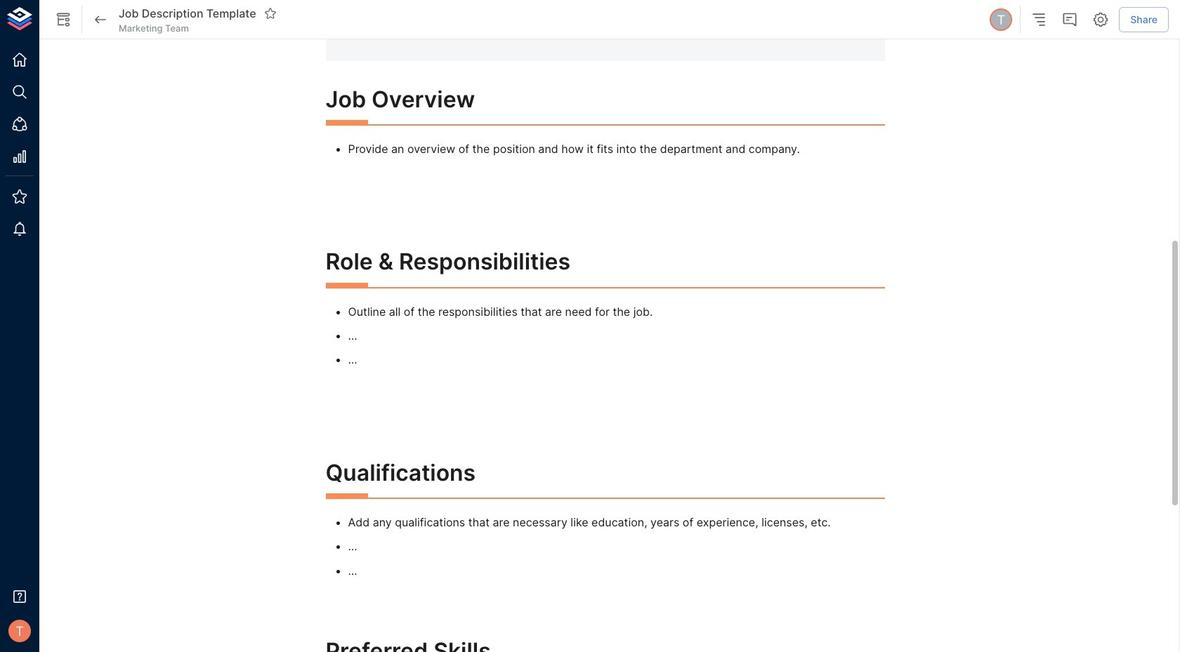 Task type: describe. For each thing, give the bounding box(es) containing it.
go back image
[[92, 11, 109, 28]]

settings image
[[1093, 11, 1109, 28]]

show wiki image
[[55, 11, 72, 28]]



Task type: locate. For each thing, give the bounding box(es) containing it.
comments image
[[1062, 11, 1079, 28]]

table of contents image
[[1031, 11, 1048, 28]]

favorite image
[[264, 7, 277, 20]]



Task type: vqa. For each thing, say whether or not it's contained in the screenshot.
favorite ICON
yes



